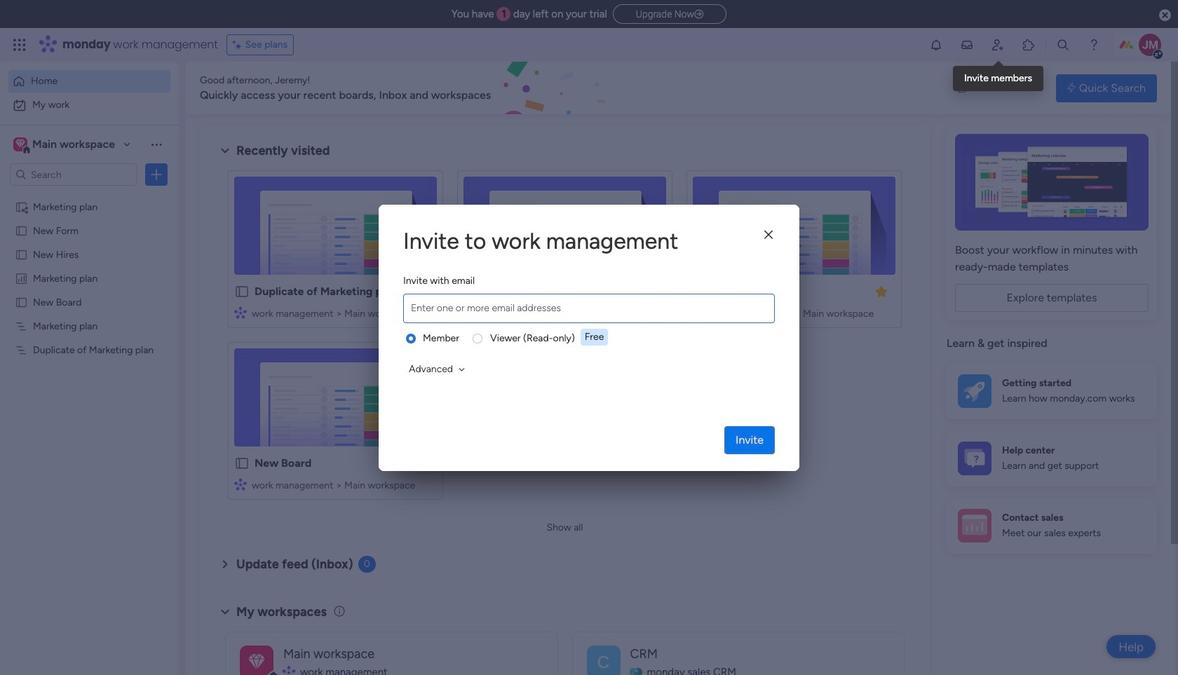 Task type: vqa. For each thing, say whether or not it's contained in the screenshot.
top Public board image
yes



Task type: locate. For each thing, give the bounding box(es) containing it.
option
[[8, 70, 171, 93], [8, 94, 171, 116], [0, 194, 179, 197]]

workspace image
[[13, 137, 27, 152], [16, 137, 25, 152], [240, 646, 274, 676], [249, 650, 265, 675]]

Search in workspace field
[[29, 167, 117, 183]]

templates image image
[[960, 134, 1145, 231]]

workspace image
[[587, 646, 621, 676]]

public dashboard image
[[15, 272, 28, 285]]

v2 user feedback image
[[959, 80, 969, 96]]

workspace selection element
[[13, 136, 117, 154]]

1 vertical spatial option
[[8, 94, 171, 116]]

open update feed (inbox) image
[[217, 556, 234, 573]]

remove from favorites image
[[875, 285, 889, 299]]

notifications image
[[930, 38, 944, 52]]

component image
[[234, 306, 247, 319], [464, 306, 476, 319], [234, 478, 247, 491], [283, 667, 295, 676]]

update feed image
[[961, 38, 975, 52]]

close recently visited image
[[217, 142, 234, 159]]

0 vertical spatial option
[[8, 70, 171, 93]]

shareable board image
[[693, 284, 709, 300]]

add to favorites image
[[646, 285, 660, 299]]

help center element
[[947, 431, 1158, 487]]

public board image
[[15, 224, 28, 237], [15, 248, 28, 261], [234, 284, 250, 300], [464, 284, 479, 300], [15, 295, 28, 309], [234, 456, 250, 472]]

close my workspaces image
[[217, 604, 234, 621]]

search everything image
[[1057, 38, 1071, 52]]

monday marketplace image
[[1022, 38, 1036, 52]]

v2 bolt switch image
[[1068, 80, 1076, 96]]

list box
[[0, 192, 179, 551]]

getting started element
[[947, 363, 1158, 419]]



Task type: describe. For each thing, give the bounding box(es) containing it.
see plans image
[[233, 37, 245, 53]]

invite members image
[[992, 38, 1006, 52]]

component image
[[693, 306, 706, 319]]

jeremy miller image
[[1140, 34, 1162, 56]]

0 element
[[358, 556, 376, 573]]

angle down image
[[459, 365, 465, 375]]

Enter one or more email addresses text field
[[407, 295, 772, 323]]

select product image
[[13, 38, 27, 52]]

quick search results list box
[[217, 159, 914, 517]]

shareable board image
[[15, 200, 28, 213]]

contact sales element
[[947, 498, 1158, 554]]

2 vertical spatial option
[[0, 194, 179, 197]]

help image
[[1088, 38, 1102, 52]]

add to favorites image
[[416, 285, 430, 299]]

close image
[[765, 230, 773, 241]]

dapulse close image
[[1160, 8, 1172, 22]]

dapulse rightstroke image
[[695, 9, 704, 20]]



